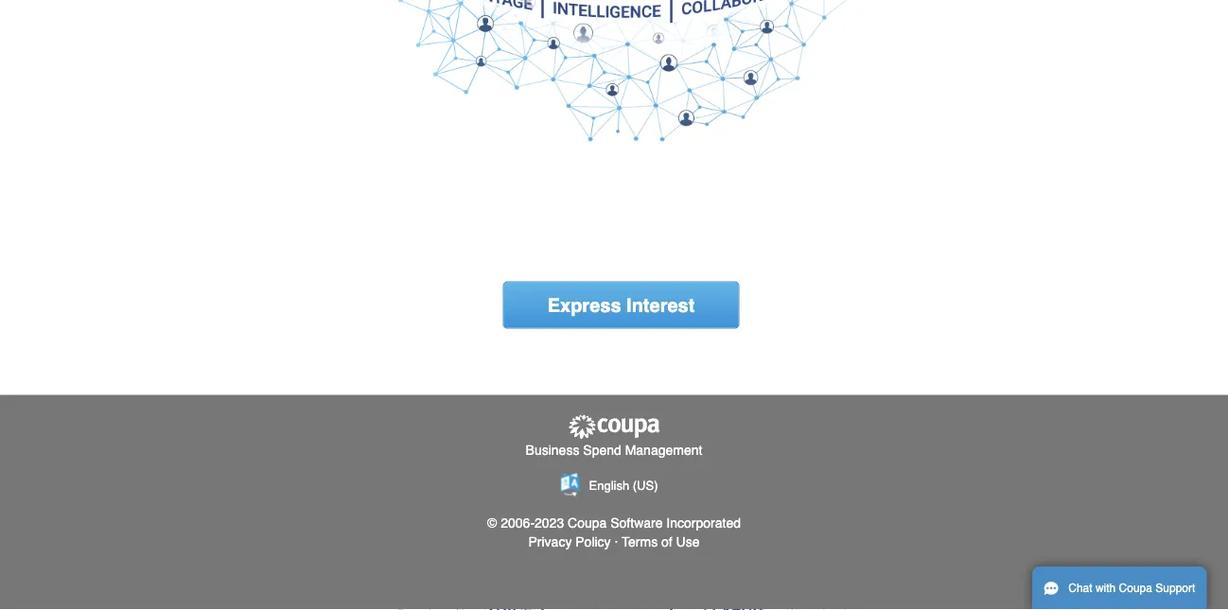 Task type: locate. For each thing, give the bounding box(es) containing it.
software
[[611, 515, 663, 530]]

english (us)
[[589, 479, 658, 493]]

0 vertical spatial coupa
[[568, 515, 607, 530]]

coupa
[[568, 515, 607, 530], [1119, 582, 1153, 595]]

incorporated
[[667, 515, 741, 530]]

© 2006-2023 coupa software incorporated
[[487, 515, 741, 530]]

coupa right with
[[1119, 582, 1153, 595]]

support
[[1156, 582, 1196, 595]]

1 horizontal spatial coupa
[[1119, 582, 1153, 595]]

coupa up policy
[[568, 515, 607, 530]]

1 vertical spatial coupa
[[1119, 582, 1153, 595]]

use
[[676, 534, 700, 549]]

of
[[662, 534, 673, 549]]

chat with coupa support button
[[1033, 567, 1207, 610]]

privacy policy
[[529, 534, 611, 549]]

business
[[526, 443, 580, 458]]

0 horizontal spatial coupa
[[568, 515, 607, 530]]

privacy policy link
[[529, 534, 611, 549]]



Task type: vqa. For each thing, say whether or not it's contained in the screenshot.
Service/Time
no



Task type: describe. For each thing, give the bounding box(es) containing it.
with
[[1096, 582, 1116, 595]]

coupa inside button
[[1119, 582, 1153, 595]]

express
[[548, 294, 621, 316]]

express interest
[[548, 294, 695, 316]]

terms of use
[[622, 534, 700, 549]]

2006-
[[501, 515, 535, 530]]

spend
[[583, 443, 622, 458]]

privacy
[[529, 534, 572, 549]]

interest
[[627, 294, 695, 316]]

chat
[[1069, 582, 1093, 595]]

english
[[589, 479, 630, 493]]

policy
[[576, 534, 611, 549]]

coupa supplier portal image
[[567, 414, 662, 441]]

terms
[[622, 534, 658, 549]]

terms of use link
[[622, 534, 700, 549]]

2023
[[535, 515, 564, 530]]

chat with coupa support
[[1069, 582, 1196, 595]]

business spend management
[[526, 443, 703, 458]]

express interest link
[[503, 281, 740, 329]]

management
[[625, 443, 703, 458]]

©
[[487, 515, 497, 530]]

(us)
[[633, 479, 658, 493]]



